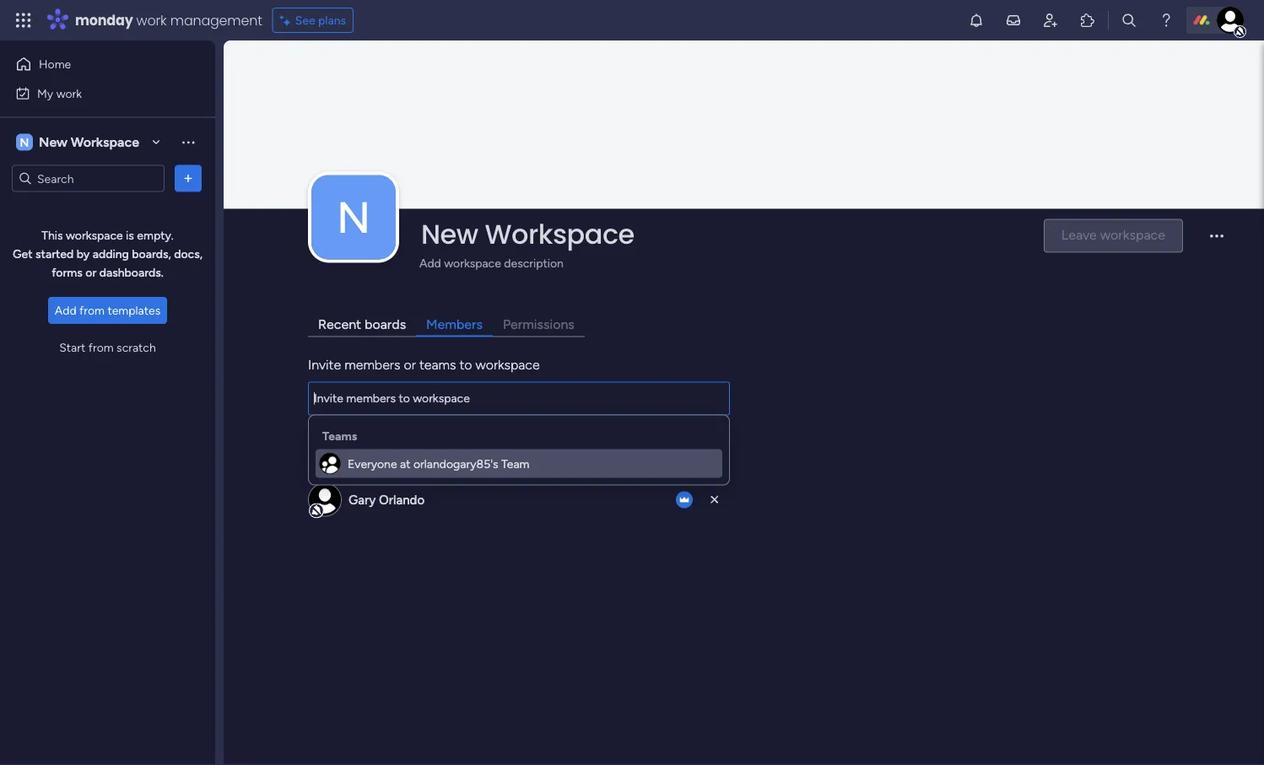 Task type: describe. For each thing, give the bounding box(es) containing it.
boards
[[365, 317, 406, 333]]

at
[[400, 457, 411, 471]]

workspace image inside workspace selection element
[[16, 133, 33, 152]]

everyone at orlandogary85's team link
[[316, 449, 723, 478]]

add workspace description
[[420, 256, 564, 271]]

monday work management
[[75, 11, 262, 30]]

management
[[170, 11, 262, 30]]

notifications image
[[968, 12, 985, 29]]

Invite members to workspace text field
[[308, 382, 730, 416]]

teams
[[419, 357, 456, 373]]

members
[[345, 357, 401, 373]]

add from templates button
[[48, 297, 167, 324]]

invite members image
[[1043, 12, 1060, 29]]

1 horizontal spatial new
[[421, 215, 478, 253]]

gary orlando image
[[1217, 7, 1244, 34]]

1 horizontal spatial or
[[404, 357, 416, 373]]

start from scratch
[[59, 341, 156, 355]]

search everything image
[[1121, 12, 1138, 29]]

n inside popup button
[[337, 191, 371, 244]]

my
[[37, 86, 53, 100]]

n button
[[312, 175, 396, 260]]

everyone
[[348, 457, 397, 471]]

2 vertical spatial workspace
[[476, 357, 540, 373]]

help image
[[1158, 12, 1175, 29]]

docs,
[[174, 247, 203, 261]]

recent boards
[[318, 317, 406, 333]]

team
[[501, 457, 530, 471]]

empty.
[[137, 228, 174, 243]]

scratch
[[117, 341, 156, 355]]

Search in workspace field
[[35, 169, 141, 188]]

recent
[[318, 317, 361, 333]]

this workspace is empty. get started by adding boards, docs, forms or dashboards.
[[13, 228, 203, 280]]

to
[[460, 357, 472, 373]]

gary orlando link
[[349, 492, 425, 508]]

new inside workspace selection element
[[39, 134, 67, 150]]

home
[[39, 57, 71, 71]]

inbox image
[[1005, 12, 1022, 29]]

dashboards.
[[99, 266, 164, 280]]

v2 ellipsis image
[[1211, 235, 1224, 249]]

workspace options image
[[180, 134, 197, 150]]

add for add workspace description
[[420, 256, 441, 271]]

boards,
[[132, 247, 171, 261]]



Task type: locate. For each thing, give the bounding box(es) containing it.
0 vertical spatial or
[[85, 266, 96, 280]]

1 vertical spatial workspace image
[[312, 175, 396, 260]]

add inside add from templates button
[[55, 304, 77, 318]]

see plans button
[[272, 8, 354, 33]]

gary
[[349, 492, 376, 508]]

this
[[42, 228, 63, 243]]

/
[[372, 445, 377, 461]]

or
[[85, 266, 96, 280], [404, 357, 416, 373]]

from right start
[[88, 341, 114, 355]]

1 horizontal spatial members
[[426, 317, 483, 333]]

get
[[13, 247, 33, 261]]

members for members / 1
[[308, 445, 365, 461]]

new
[[39, 134, 67, 150], [421, 215, 478, 253]]

1 vertical spatial workspace
[[485, 215, 635, 253]]

1 vertical spatial members
[[308, 445, 365, 461]]

members
[[426, 317, 483, 333], [308, 445, 365, 461]]

0 horizontal spatial work
[[56, 86, 82, 100]]

start
[[59, 341, 86, 355]]

workspace
[[66, 228, 123, 243], [444, 256, 501, 271], [476, 357, 540, 373]]

start from scratch button
[[53, 334, 163, 361]]

0 horizontal spatial workspace
[[71, 134, 139, 150]]

workspace for add
[[444, 256, 501, 271]]

0 vertical spatial members
[[426, 317, 483, 333]]

description
[[504, 256, 564, 271]]

or left teams
[[404, 357, 416, 373]]

workspace up invite members to workspace text box
[[476, 357, 540, 373]]

work for my
[[56, 86, 82, 100]]

templates
[[108, 304, 161, 318]]

teams
[[322, 429, 357, 443]]

1 horizontal spatial new workspace
[[421, 215, 635, 253]]

add for add from templates
[[55, 304, 77, 318]]

0 horizontal spatial new
[[39, 134, 67, 150]]

1 vertical spatial work
[[56, 86, 82, 100]]

by
[[77, 247, 90, 261]]

workspace up description
[[485, 215, 635, 253]]

0 vertical spatial workspace
[[66, 228, 123, 243]]

new down the my work
[[39, 134, 67, 150]]

0 vertical spatial add
[[420, 256, 441, 271]]

None text field
[[308, 382, 730, 416]]

members / 1
[[308, 445, 390, 461]]

select product image
[[15, 12, 32, 29]]

0 vertical spatial new
[[39, 134, 67, 150]]

work right the my
[[56, 86, 82, 100]]

invite
[[308, 357, 341, 373]]

invite members or teams to workspace
[[308, 357, 540, 373]]

workspace up by
[[66, 228, 123, 243]]

see plans
[[295, 13, 346, 27]]

1 vertical spatial n
[[337, 191, 371, 244]]

see
[[295, 13, 315, 27]]

new workspace up search in workspace field
[[39, 134, 139, 150]]

1 horizontal spatial workspace image
[[312, 175, 396, 260]]

is
[[126, 228, 134, 243]]

1 vertical spatial add
[[55, 304, 77, 318]]

from up start from scratch button
[[79, 304, 105, 318]]

new workspace inside workspace selection element
[[39, 134, 139, 150]]

workspace
[[71, 134, 139, 150], [485, 215, 635, 253]]

0 horizontal spatial new workspace
[[39, 134, 139, 150]]

or inside 'this workspace is empty. get started by adding boards, docs, forms or dashboards.'
[[85, 266, 96, 280]]

0 horizontal spatial add
[[55, 304, 77, 318]]

add
[[420, 256, 441, 271], [55, 304, 77, 318]]

gary orlando
[[349, 492, 425, 508]]

work inside my work "button"
[[56, 86, 82, 100]]

orlando
[[379, 492, 425, 508]]

workspace left description
[[444, 256, 501, 271]]

workspace inside 'this workspace is empty. get started by adding boards, docs, forms or dashboards.'
[[66, 228, 123, 243]]

adding
[[93, 247, 129, 261]]

members for members
[[426, 317, 483, 333]]

apps image
[[1080, 12, 1097, 29]]

1 vertical spatial workspace
[[444, 256, 501, 271]]

0 horizontal spatial workspace image
[[16, 133, 33, 152]]

started
[[36, 247, 74, 261]]

options image
[[180, 170, 197, 187]]

everyone at orlandogary85's team
[[348, 457, 530, 471]]

from
[[79, 304, 105, 318], [88, 341, 114, 355]]

from for add
[[79, 304, 105, 318]]

workspace selection element
[[16, 132, 142, 152]]

members up to
[[426, 317, 483, 333]]

permissions
[[503, 317, 575, 333]]

home button
[[10, 51, 182, 78]]

new workspace up description
[[421, 215, 635, 253]]

1 horizontal spatial add
[[420, 256, 441, 271]]

1 vertical spatial new
[[421, 215, 478, 253]]

work right monday
[[136, 11, 167, 30]]

from for start
[[88, 341, 114, 355]]

1 vertical spatial new workspace
[[421, 215, 635, 253]]

1 horizontal spatial workspace
[[485, 215, 635, 253]]

0 vertical spatial workspace
[[71, 134, 139, 150]]

n
[[20, 135, 29, 149], [337, 191, 371, 244]]

work for monday
[[136, 11, 167, 30]]

add from templates
[[55, 304, 161, 318]]

1 horizontal spatial work
[[136, 11, 167, 30]]

new crown image
[[676, 492, 693, 509]]

my work
[[37, 86, 82, 100]]

members down teams
[[308, 445, 365, 461]]

my work button
[[10, 80, 182, 107]]

workspace image
[[16, 133, 33, 152], [312, 175, 396, 260]]

0 vertical spatial work
[[136, 11, 167, 30]]

forms
[[52, 266, 83, 280]]

workspace up search in workspace field
[[71, 134, 139, 150]]

0 vertical spatial from
[[79, 304, 105, 318]]

orlandogary85's
[[414, 457, 499, 471]]

or down by
[[85, 266, 96, 280]]

workspace for this
[[66, 228, 123, 243]]

1 vertical spatial or
[[404, 357, 416, 373]]

New Workspace field
[[417, 215, 1030, 253]]

0 vertical spatial new workspace
[[39, 134, 139, 150]]

new workspace
[[39, 134, 139, 150], [421, 215, 635, 253]]

1 vertical spatial from
[[88, 341, 114, 355]]

monday
[[75, 11, 133, 30]]

0 vertical spatial workspace image
[[16, 133, 33, 152]]

0 horizontal spatial members
[[308, 445, 365, 461]]

1 horizontal spatial n
[[337, 191, 371, 244]]

new up add workspace description
[[421, 215, 478, 253]]

1
[[384, 445, 390, 461]]

0 horizontal spatial or
[[85, 266, 96, 280]]

0 horizontal spatial n
[[20, 135, 29, 149]]

plans
[[318, 13, 346, 27]]

0 vertical spatial n
[[20, 135, 29, 149]]

work
[[136, 11, 167, 30], [56, 86, 82, 100]]



Task type: vqa. For each thing, say whether or not it's contained in the screenshot.
"track"
no



